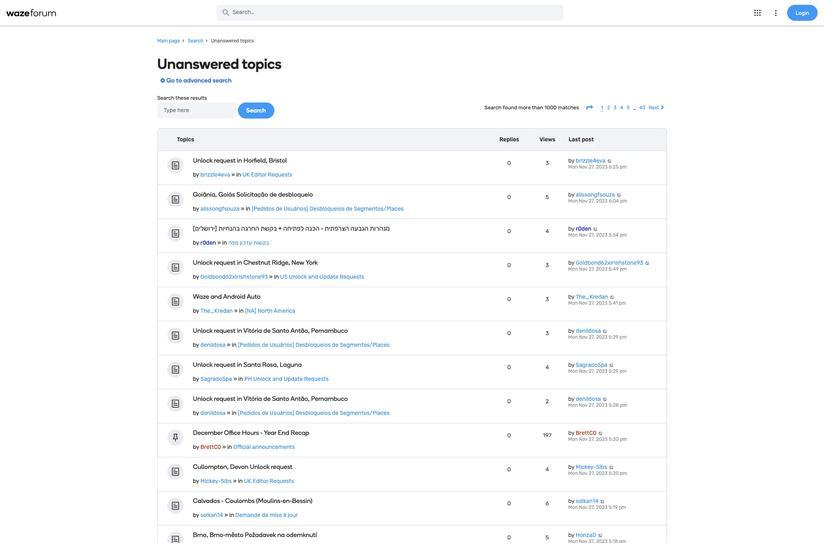 Task type: locate. For each thing, give the bounding box(es) containing it.
1 horizontal spatial sibs
[[597, 465, 608, 471]]

search for search these results
[[157, 95, 174, 101]]

1 vertical spatial [pedidos de usuários] desbloqueios de segmentos/places link
[[238, 342, 390, 349]]

27, left 6:25
[[589, 165, 595, 170]]

0 vertical spatial sagradospa
[[576, 362, 608, 369]]

by for by mickey-sibs mickey-sibs link
[[569, 465, 575, 471]]

1 horizontal spatial sagradospa link
[[576, 362, 608, 369]]

sibs up by solkan14
[[597, 465, 608, 471]]

0 vertical spatial the_kredan link
[[576, 294, 609, 301]]

brizzle4eva up goiânia,
[[201, 172, 230, 179]]

27, for '[ירושלים] מנהרות הגבעה הצרפתית - הכנה לפתיחה + בקשת החרגה בהנחיות' link
[[589, 233, 595, 238]]

sibs down "devon" at the left of the page
[[221, 479, 232, 485]]

2023 left "5:49" in the right of the page
[[597, 267, 608, 272]]

1 by denildosa » in [pedidos de usuários] desbloqueios de segmentos/places from the top
[[193, 342, 390, 349]]

by for r0den link related to by r0den
[[569, 226, 575, 233]]

mickey- down the cullompton, at bottom left
[[201, 479, 221, 485]]

odemknutí
[[287, 532, 317, 540]]

by for denildosa link on top of the "unlock request in santa rosa, laguna" at the left bottom
[[193, 342, 199, 349]]

2 left 3 button
[[608, 105, 611, 111]]

mon nov 27, 2023 5:29 pm for unlock request in vitória de santo antão, pernambuco
[[569, 335, 627, 341]]

the_kredan for by the_kredan
[[576, 294, 609, 301]]

mon for unlock request in horfield, bristol link
[[569, 165, 578, 170]]

1 vertical spatial topics
[[242, 55, 282, 73]]

0 vertical spatial [pedidos
[[252, 206, 275, 213]]

0 horizontal spatial mickey-sibs link
[[201, 479, 232, 485]]

7 0 from the top
[[508, 365, 512, 372]]

0 vertical spatial -
[[321, 225, 324, 233]]

brettc0 link down mon nov 27, 2023 5:28 pm
[[576, 430, 597, 437]]

unanswered topics inside main content
[[157, 55, 282, 73]]

5:29
[[609, 335, 619, 341], [609, 369, 619, 375]]

1 vertical spatial update
[[284, 376, 303, 383]]

go to last post image
[[607, 159, 613, 163], [645, 262, 650, 266], [610, 296, 615, 300], [603, 398, 608, 402], [598, 432, 604, 436], [598, 534, 603, 538]]

mickey- for by mickey-sibs
[[576, 465, 597, 471]]

solkan14 link for by solkan14 » in demande de mise à jour
[[201, 513, 223, 519]]

us unlock and update requests link
[[280, 274, 365, 281]]

desbloqueios up december office hours - year end recap link
[[296, 410, 331, 417]]

r0den link left 5:54
[[576, 226, 592, 233]]

0 horizontal spatial sagradospa
[[201, 376, 232, 383]]

2 horizontal spatial -
[[321, 225, 324, 233]]

11 0 from the top
[[508, 501, 512, 508]]

nov up by solkan14
[[580, 471, 588, 477]]

» for unlock request in chestnut ridge, new york "link"
[[270, 274, 273, 281]]

search found more than 1000 matches
[[485, 104, 581, 110]]

brizzle4eva
[[576, 158, 606, 165], [201, 172, 230, 179]]

4 nov from the top
[[580, 267, 588, 272]]

8 nov from the top
[[580, 403, 588, 409]]

6 mon from the top
[[569, 335, 578, 341]]

1 horizontal spatial sagradospa
[[576, 362, 608, 369]]

1 5:20 from the top
[[609, 437, 619, 443]]

3 inside 2 3 4 5 … 40
[[614, 105, 617, 111]]

10 27, from the top
[[589, 471, 595, 477]]

0 horizontal spatial -
[[222, 498, 224, 505]]

[pedidos de usuários] desbloqueios de segmentos/places link up december office hours - year end recap link
[[238, 410, 390, 417]]

2023 for unlock request in chestnut ridge, new york "link"
[[597, 267, 608, 272]]

[pedidos up hours
[[238, 410, 261, 417]]

1 horizontal spatial the_kredan
[[576, 294, 609, 301]]

2 mon nov 27, 2023 5:29 pm from the top
[[569, 369, 627, 375]]

27, for cullompton, devon unlock request link
[[589, 471, 595, 477]]

2 vertical spatial [pedidos de usuários] desbloqueios de segmentos/places link
[[238, 410, 390, 417]]

» left ph
[[234, 376, 237, 383]]

1 horizontal spatial brettc0
[[576, 430, 597, 437]]

1 mon nov 27, 2023 5:20 pm from the top
[[569, 437, 628, 443]]

nov up by the_kredan
[[580, 267, 588, 272]]

5:29 right by sagradospa
[[609, 369, 619, 375]]

uk
[[243, 172, 250, 179], [244, 479, 252, 485]]

r0den link for by r0den » in בקשות עדכון מפה
[[201, 240, 216, 247]]

1 horizontal spatial search
[[188, 38, 204, 44]]

mon nov 27, 2023 5:20 pm for cullompton, devon unlock request
[[569, 471, 628, 477]]

2023 up by solkan14
[[597, 471, 608, 477]]

1 vertical spatial solkan14
[[201, 513, 223, 519]]

1 0 from the top
[[508, 160, 512, 167]]

unanswered inside main content
[[157, 55, 239, 73]]

2023 left 6:25
[[597, 165, 608, 170]]

unlock request in chestnut ridge, new york
[[193, 259, 318, 267]]

10 2023 from the top
[[597, 471, 608, 477]]

vitória down [na]
[[244, 327, 262, 335]]

עדכון
[[240, 240, 252, 247]]

» for goiânia, goiás solicitação de desbloqueio link
[[241, 206, 245, 213]]

update down unlock request in chestnut ridge, new york "link"
[[320, 274, 339, 281]]

1 horizontal spatial alissongfsouza
[[576, 192, 616, 199]]

request down announcements
[[271, 464, 293, 471]]

1 unlock request in vitória de santo antão, pernambuco link from the top
[[193, 327, 434, 335]]

8 27, from the top
[[589, 403, 595, 409]]

1 nov from the top
[[580, 165, 588, 170]]

0 horizontal spatial search
[[157, 95, 174, 101]]

0 vertical spatial usuários]
[[284, 206, 308, 213]]

nov for sagradospa link corresponding to by sagradospa
[[580, 369, 588, 375]]

5 0 from the top
[[508, 297, 512, 303]]

0 horizontal spatial brettc0
[[201, 445, 221, 451]]

1 2023 from the top
[[597, 165, 608, 170]]

0 vertical spatial desbloqueios
[[310, 206, 345, 213]]

by solkan14 » in demande de mise à jour
[[193, 513, 298, 519]]

10 mon from the top
[[569, 471, 578, 477]]

7 2023 from the top
[[597, 369, 608, 375]]

goldbond62xirishstone93 link
[[576, 260, 644, 267], [201, 274, 268, 281]]

december office hours - year end recap link
[[193, 430, 434, 437]]

2 unlock request in vitória de santo antão, pernambuco link from the top
[[193, 396, 434, 403]]

go to last post image for santo
[[603, 330, 608, 334]]

in down by the_kredan » in [na] north america
[[237, 327, 242, 335]]

usuários] down desbloqueio
[[284, 206, 308, 213]]

desbloqueios for 3
[[296, 342, 331, 349]]

0 horizontal spatial the_kredan link
[[201, 308, 233, 315]]

1 horizontal spatial alissongfsouza link
[[576, 192, 616, 199]]

2023 for '[ירושלים] מנהרות הגבעה הצרפתית - הכנה לפתיחה + בקשת החרגה בהנחיות' link
[[597, 233, 608, 238]]

0 vertical spatial mon nov 27, 2023 5:20 pm
[[569, 437, 628, 443]]

11 27, from the top
[[589, 505, 595, 511]]

1 horizontal spatial brizzle4eva link
[[576, 158, 606, 165]]

0 horizontal spatial goldbond62xirishstone93 link
[[201, 274, 268, 281]]

r0den for by r0den
[[576, 226, 592, 233]]

goldbond62xirishstone93 for by goldbond62xirishstone93 » in us unlock and update requests
[[201, 274, 268, 281]]

mon for waze and android auto link
[[569, 301, 578, 307]]

1 5:29 from the top
[[609, 335, 619, 341]]

r0den link down '[ירושלים]'
[[201, 240, 216, 247]]

solkan14 down calvados
[[201, 513, 223, 519]]

0 vertical spatial by denildosa
[[569, 328, 602, 335]]

denildosa
[[576, 328, 602, 335], [201, 342, 226, 349], [576, 396, 602, 403], [201, 410, 226, 417]]

2023 for unlock request in santa rosa, laguna link on the bottom of the page
[[597, 369, 608, 375]]

2023 for cullompton, devon unlock request link
[[597, 471, 608, 477]]

10 0 from the top
[[508, 467, 512, 474]]

5:20 for december office hours - year end recap
[[609, 437, 619, 443]]

goldbond62xirishstone93 link up android
[[201, 274, 268, 281]]

0 for '[ירושלים] מנהרות הגבעה הצרפתית - הכנה לפתיחה + בקשת החרגה בהנחיות' link
[[508, 228, 512, 235]]

go to last post image for הכנה
[[593, 228, 599, 232]]

1 vertical spatial the_kredan link
[[201, 308, 233, 315]]

2023 for unlock request in horfield, bristol link
[[597, 165, 608, 170]]

antão, down ph unlock and update requests link
[[291, 396, 310, 403]]

6 2023 from the top
[[597, 335, 608, 341]]

2 by denildosa from the top
[[569, 396, 602, 403]]

alissongfsouza link down goiás
[[201, 206, 240, 213]]

- right הכנה
[[321, 225, 324, 233]]

brizzle4eva link
[[576, 158, 606, 165], [201, 172, 230, 179]]

2 0 from the top
[[508, 194, 512, 201]]

these
[[176, 95, 189, 101]]

go to last post image
[[617, 193, 622, 197], [593, 228, 599, 232], [603, 330, 608, 334], [609, 364, 615, 368], [609, 466, 614, 470], [600, 500, 606, 504]]

2 vertical spatial and
[[273, 376, 283, 383]]

sagradospa link
[[576, 362, 608, 369], [201, 376, 232, 383]]

7 27, from the top
[[589, 369, 595, 375]]

york
[[306, 259, 318, 267]]

1 vertical spatial by denildosa
[[569, 396, 602, 403]]

views
[[540, 136, 556, 143]]

the_kredan left 5:41 at the right bottom
[[576, 294, 609, 301]]

1 vertical spatial segmentos/places
[[340, 342, 390, 349]]

1 vertical spatial [pedidos
[[238, 342, 261, 349]]

» for unlock request in santa rosa, laguna link on the bottom of the page
[[234, 376, 237, 383]]

3 27, from the top
[[589, 233, 595, 238]]

0 horizontal spatial sagradospa link
[[201, 376, 232, 383]]

mon for unlock request in santa rosa, laguna link on the bottom of the page
[[569, 369, 578, 375]]

0 horizontal spatial r0den
[[201, 240, 216, 247]]

0 vertical spatial pernambuco
[[311, 327, 348, 335]]

the_kredan for by the_kredan » in [na] north america
[[201, 308, 233, 315]]

2 nov from the top
[[580, 199, 588, 204]]

5 for by honzad
[[546, 535, 549, 542]]

1 by denildosa from the top
[[569, 328, 602, 335]]

2 mon from the top
[[569, 199, 578, 204]]

and for unlock request in chestnut ridge, new york
[[309, 274, 318, 281]]

mon nov 27, 2023 5:20 pm up by solkan14
[[569, 471, 628, 477]]

0 horizontal spatial brizzle4eva
[[201, 172, 230, 179]]

cullompton, devon unlock request
[[193, 464, 293, 471]]

and
[[309, 274, 318, 281], [211, 293, 222, 301], [273, 376, 283, 383]]

1 vertical spatial uk editor requests link
[[244, 479, 294, 485]]

0 vertical spatial 2
[[608, 105, 611, 111]]

3 mon from the top
[[569, 233, 578, 238]]

0 vertical spatial and
[[309, 274, 318, 281]]

by for brizzle4eva link associated with by brizzle4eva
[[569, 158, 575, 165]]

1 vertical spatial search
[[157, 95, 174, 101]]

2023 up by sagradospa
[[597, 335, 608, 341]]

brettc0
[[576, 430, 597, 437], [201, 445, 221, 451]]

america
[[274, 308, 296, 315]]

0 vertical spatial sibs
[[597, 465, 608, 471]]

2 santo from the top
[[272, 396, 290, 403]]

r0den link
[[576, 226, 592, 233], [201, 240, 216, 247]]

goldbond62xirishstone93 link down 5:54
[[576, 260, 644, 267]]

6 nov from the top
[[580, 335, 588, 341]]

9 27, from the top
[[589, 437, 595, 443]]

1 unlock request in vitória de santo antão, pernambuco from the top
[[193, 327, 348, 335]]

3 2023 from the top
[[597, 233, 608, 238]]

go to last post image right by sagradospa
[[609, 364, 615, 368]]

הכנה
[[306, 225, 320, 233]]

1 vertical spatial r0den
[[201, 240, 216, 247]]

r0den left 5:54
[[576, 226, 592, 233]]

2 vertical spatial usuários]
[[270, 410, 295, 417]]

0 horizontal spatial brizzle4eva link
[[201, 172, 230, 179]]

brettc0 for by brettc0 » in official announcements
[[201, 445, 221, 451]]

official announcements link
[[234, 445, 295, 451]]

0 vertical spatial mickey-sibs link
[[576, 465, 608, 471]]

north
[[258, 308, 273, 315]]

2 inside 2 3 4 5 … 40
[[608, 105, 611, 111]]

solkan14
[[576, 499, 599, 505], [201, 513, 223, 519]]

in left [na]
[[239, 308, 244, 315]]

denildosa down mon nov 27, 2023 5:41 pm
[[576, 328, 602, 335]]

[pedidos up the "unlock request in santa rosa, laguna" at the left bottom
[[238, 342, 261, 349]]

1 vertical spatial pernambuco
[[311, 396, 348, 403]]

by denildosa
[[569, 328, 602, 335], [569, 396, 602, 403]]

» down unlock request in horfield, bristol
[[232, 172, 235, 179]]

by honzad
[[569, 533, 597, 540]]

unanswered topics down search link
[[157, 55, 282, 73]]

in left official
[[227, 445, 232, 451]]

pm for go to last post image for year
[[621, 437, 628, 443]]

0 for goiânia, goiás solicitação de desbloqueio link
[[508, 194, 512, 201]]

5:29 for unlock request in vitória de santo antão, pernambuco
[[609, 335, 619, 341]]

requests
[[268, 172, 293, 179], [340, 274, 365, 281], [304, 376, 329, 383], [270, 479, 294, 485]]

mon
[[569, 165, 578, 170], [569, 199, 578, 204], [569, 233, 578, 238], [569, 267, 578, 272], [569, 301, 578, 307], [569, 335, 578, 341], [569, 369, 578, 375], [569, 403, 578, 409], [569, 437, 578, 443], [569, 471, 578, 477], [569, 505, 578, 511]]

1 horizontal spatial update
[[320, 274, 339, 281]]

search
[[188, 38, 204, 44], [157, 95, 174, 101], [485, 104, 502, 110]]

10 nov from the top
[[580, 471, 588, 477]]

9 0 from the top
[[508, 433, 512, 440]]

usuários] for 3
[[270, 342, 295, 349]]

go to last post image for ridge,
[[645, 262, 650, 266]]

0 vertical spatial vitória
[[244, 327, 262, 335]]

1 vitória from the top
[[244, 327, 262, 335]]

in left ph
[[238, 376, 243, 383]]

2 vertical spatial [pedidos
[[238, 410, 261, 417]]

1 vertical spatial sibs
[[221, 479, 232, 485]]

segmentos/places for 3
[[340, 342, 390, 349]]

11 mon from the top
[[569, 505, 578, 511]]

alissongfsouza link
[[576, 192, 616, 199], [201, 206, 240, 213]]

0 vertical spatial alissongfsouza link
[[576, 192, 616, 199]]

1 mon from the top
[[569, 165, 578, 170]]

hours
[[242, 430, 259, 437]]

1 vertical spatial 5:29
[[609, 369, 619, 375]]

7 nov from the top
[[580, 369, 588, 375]]

197
[[544, 433, 552, 440]]

0 horizontal spatial mickey-
[[201, 479, 221, 485]]

5 2023 from the top
[[597, 301, 608, 307]]

2 mon nov 27, 2023 5:20 pm from the top
[[569, 471, 628, 477]]

unanswered
[[211, 38, 239, 44], [157, 55, 239, 73]]

5 mon from the top
[[569, 301, 578, 307]]

vitória for 2
[[244, 396, 262, 403]]

by brettc0
[[569, 430, 597, 437]]

0 horizontal spatial r0den link
[[201, 240, 216, 247]]

by for denildosa link over december
[[193, 410, 199, 417]]

main page link
[[157, 36, 180, 46]]

2023 for calvados - coulombs (moulins-en-bessin) link
[[597, 505, 608, 511]]

uk down unlock request in horfield, bristol
[[243, 172, 250, 179]]

2023 left 5:41 at the right bottom
[[597, 301, 608, 307]]

1 antão, from the top
[[291, 327, 310, 335]]

2 antão, from the top
[[291, 396, 310, 403]]

- right calvados
[[222, 498, 224, 505]]

» down solicitação at the left
[[241, 206, 245, 213]]

alissongfsouza down goiás
[[201, 206, 240, 213]]

0 horizontal spatial sibs
[[221, 479, 232, 485]]

brno,
[[193, 532, 208, 540]]

by for denildosa link to the left of 5:28
[[569, 396, 575, 403]]

brizzle4eva down post
[[576, 158, 606, 165]]

1 vertical spatial brizzle4eva
[[201, 172, 230, 179]]

1 horizontal spatial solkan14 link
[[576, 499, 599, 505]]

usuários] for 2
[[270, 410, 295, 417]]

1 horizontal spatial solkan14
[[576, 499, 599, 505]]

5 for by alissongfsouza
[[546, 194, 549, 201]]

mon for unlock request in chestnut ridge, new york "link"
[[569, 267, 578, 272]]

nov up by honzad on the right of the page
[[580, 505, 588, 511]]

0 vertical spatial solkan14 link
[[576, 499, 599, 505]]

1 vertical spatial unlock request in vitória de santo antão, pernambuco
[[193, 396, 348, 403]]

unanswered right search link
[[211, 38, 239, 44]]

by for by mickey-sibs » in uk editor requests mickey-sibs link
[[193, 479, 199, 485]]

5 nov from the top
[[580, 301, 588, 307]]

december
[[193, 430, 223, 437]]

in down unlock request in horfield, bristol
[[237, 172, 241, 179]]

1 horizontal spatial mickey-sibs link
[[576, 465, 608, 471]]

mickey-
[[576, 465, 597, 471], [201, 479, 221, 485]]

de
[[270, 191, 277, 199], [276, 206, 283, 213], [346, 206, 353, 213], [264, 327, 271, 335], [262, 342, 269, 349], [332, 342, 339, 349], [264, 396, 271, 403], [262, 410, 269, 417], [332, 410, 339, 417], [262, 513, 268, 519]]

by for by sagradospa » in ph unlock and update requests's sagradospa link
[[193, 376, 199, 383]]

Type here search field
[[157, 103, 236, 119]]

sibs for by mickey-sibs » in uk editor requests
[[221, 479, 232, 485]]

the_kredan link left 5:41 at the right bottom
[[576, 294, 609, 301]]

11 nov from the top
[[580, 505, 588, 511]]

pm for go to last post icon over 6:04
[[621, 199, 628, 204]]

2023
[[597, 165, 608, 170], [597, 199, 608, 204], [597, 233, 608, 238], [597, 267, 608, 272], [597, 301, 608, 307], [597, 335, 608, 341], [597, 369, 608, 375], [597, 403, 608, 409], [597, 437, 608, 443], [597, 471, 608, 477], [597, 505, 608, 511]]

uk editor requests link up (moulins-
[[244, 479, 294, 485]]

click to jump to page… image
[[586, 105, 594, 110]]

antão,
[[291, 327, 310, 335], [291, 396, 310, 403]]

3 button
[[614, 105, 618, 111]]

nov up by brettc0
[[580, 403, 588, 409]]

Search these results search field
[[157, 95, 276, 119]]

0 horizontal spatial solkan14
[[201, 513, 223, 519]]

unlock
[[193, 157, 213, 165], [193, 259, 213, 267], [289, 274, 307, 281], [193, 327, 213, 335], [193, 361, 213, 369], [254, 376, 271, 383], [193, 396, 213, 403], [250, 464, 270, 471]]

unlock request in vitória de santo antão, pernambuco link down ph unlock and update requests link
[[193, 396, 434, 403]]

search these results
[[157, 95, 207, 101]]

2 5:20 from the top
[[609, 471, 619, 477]]

pm for go to last post image associated with de
[[621, 403, 628, 409]]

uk editor requests link for horfield,
[[243, 172, 293, 179]]

1 horizontal spatial -
[[261, 430, 263, 437]]

nov up mon nov 27, 2023 5:28 pm
[[580, 369, 588, 375]]

8 mon from the top
[[569, 403, 578, 409]]

7 mon from the top
[[569, 369, 578, 375]]

» for unlock request in horfield, bristol link
[[232, 172, 235, 179]]

than
[[533, 104, 544, 110]]

2 vitória from the top
[[244, 396, 262, 403]]

by denildosa » in [pedidos de usuários] desbloqueios de segmentos/places
[[193, 342, 390, 349], [193, 410, 390, 417]]

1 vertical spatial brettc0 link
[[201, 445, 221, 451]]

[pedidos de usuários] desbloqueios de segmentos/places link up unlock request in santa rosa, laguna link on the bottom of the page
[[238, 342, 390, 349]]

go to last post image for bessin)
[[600, 500, 606, 504]]

1 vertical spatial unlock request in vitória de santo antão, pernambuco link
[[193, 396, 434, 403]]

request
[[214, 157, 236, 165], [214, 259, 236, 267], [214, 327, 236, 335], [214, 361, 236, 369], [214, 396, 236, 403], [271, 464, 293, 471]]

2 by denildosa » in [pedidos de usuários] desbloqueios de segmentos/places from the top
[[193, 410, 390, 417]]

27, left "5:49" in the right of the page
[[589, 267, 595, 272]]

[pedidos down goiânia, goiás solicitação de desbloqueio
[[252, 206, 275, 213]]

4 button
[[620, 105, 624, 111]]

0 vertical spatial brettc0
[[576, 430, 597, 437]]

unlock request in vitória de santo antão, pernambuco link
[[193, 327, 434, 335], [193, 396, 434, 403]]

3 0 from the top
[[508, 228, 512, 235]]

pm
[[620, 165, 628, 170], [621, 199, 628, 204], [621, 233, 628, 238], [620, 267, 628, 272], [620, 301, 627, 307], [620, 335, 627, 341], [620, 369, 627, 375], [621, 403, 628, 409], [621, 437, 628, 443], [621, 471, 628, 477], [620, 505, 627, 511]]

0 vertical spatial 5:20
[[609, 437, 619, 443]]

waze and android auto link
[[193, 293, 434, 301]]

search left these
[[157, 95, 174, 101]]

1 horizontal spatial r0den
[[576, 226, 592, 233]]

mon nov 27, 2023 6:04 pm
[[569, 199, 628, 204]]

uk down cullompton, devon unlock request
[[244, 479, 252, 485]]

město
[[226, 532, 244, 540]]

27, up mon nov 27, 2023 5:28 pm
[[589, 369, 595, 375]]

nov up by mickey-sibs
[[580, 437, 588, 443]]

11 2023 from the top
[[597, 505, 608, 511]]

1 horizontal spatial 2
[[608, 105, 611, 111]]

mon for cullompton, devon unlock request link
[[569, 471, 578, 477]]

cullompton, devon unlock request link
[[193, 464, 434, 471]]

1 horizontal spatial mickey-
[[576, 465, 597, 471]]

in left the santa
[[237, 361, 242, 369]]

topics
[[240, 38, 254, 44], [242, 55, 282, 73]]

last
[[569, 136, 581, 143]]

12 0 from the top
[[508, 535, 512, 542]]

unlock request in vitória de santo antão, pernambuco for 2
[[193, 396, 348, 403]]

sagradospa
[[576, 362, 608, 369], [201, 376, 232, 383]]

0 vertical spatial 5
[[628, 105, 630, 111]]

1
[[601, 105, 604, 111]]

vitória down ph
[[244, 396, 262, 403]]

r0den down '[ירושלים]'
[[201, 240, 216, 247]]

mickey- up by solkan14
[[576, 465, 597, 471]]

brizzle4eva for by brizzle4eva
[[576, 158, 606, 165]]

goiânia, goiás solicitação de desbloqueio
[[193, 191, 313, 199]]

1 horizontal spatial brettc0 link
[[576, 430, 597, 437]]

chevron right image
[[660, 105, 667, 110]]

nov up by r0den
[[580, 199, 588, 204]]

sibs for by mickey-sibs
[[597, 465, 608, 471]]

the_kredan link down 'waze and android auto'
[[201, 308, 233, 315]]

goiânia,
[[193, 191, 217, 199]]

pm for go to last post icon related to הכנה
[[621, 233, 628, 238]]

[ירושלים] מנהרות הגבעה הצרפתית - הכנה לפתיחה + בקשת החרגה בהנחיות link
[[193, 225, 434, 233]]

mon nov 27, 2023 5:41 pm
[[569, 301, 627, 307]]

alissongfsouza link for by alissongfsouza
[[576, 192, 616, 199]]

1 vertical spatial antão,
[[291, 396, 310, 403]]

horfield,
[[244, 157, 268, 165]]

1 horizontal spatial r0den link
[[576, 226, 592, 233]]

by denildosa left 5:28
[[569, 396, 602, 403]]

3 nov from the top
[[580, 233, 588, 238]]

1 vertical spatial sagradospa
[[201, 376, 232, 383]]

in down solicitação at the left
[[246, 206, 251, 213]]

[pedidos for 3
[[238, 342, 261, 349]]

go to last post image down mon nov 27, 2023 5:41 pm
[[603, 330, 608, 334]]

segmentos/places
[[354, 206, 404, 213], [340, 342, 390, 349], [340, 410, 390, 417]]

go to last post image up 'mon nov 27, 2023 5:19 pm'
[[600, 500, 606, 504]]

4 2023 from the top
[[597, 267, 608, 272]]

2 unlock request in vitória de santo antão, pernambuco from the top
[[193, 396, 348, 403]]

2 vertical spatial -
[[222, 498, 224, 505]]

0 vertical spatial brizzle4eva link
[[576, 158, 606, 165]]

0 vertical spatial sagradospa link
[[576, 362, 608, 369]]

and down unlock request in chestnut ridge, new york "link"
[[309, 274, 318, 281]]

בקשות
[[254, 240, 269, 247]]

8 0 from the top
[[508, 399, 512, 406]]

1 mon nov 27, 2023 5:29 pm from the top
[[569, 335, 627, 341]]

2023 for waze and android auto link
[[597, 301, 608, 307]]

new
[[292, 259, 305, 267]]

0 vertical spatial unlock request in vitória de santo antão, pernambuco
[[193, 327, 348, 335]]

1 27, from the top
[[589, 165, 595, 170]]

usuários] for 5
[[284, 206, 308, 213]]

[na] north america link
[[245, 308, 296, 315]]

1 vertical spatial mickey-
[[201, 479, 221, 485]]

in left "demande"
[[230, 513, 234, 519]]

na
[[278, 532, 285, 540]]

0 vertical spatial uk editor requests link
[[243, 172, 293, 179]]

לפתיחה
[[284, 225, 304, 233]]

2 2023 from the top
[[597, 199, 608, 204]]

mon nov 27, 2023 5:28 pm
[[569, 403, 628, 409]]

denildosa link up december
[[201, 410, 226, 417]]

4 0 from the top
[[508, 262, 512, 269]]

search inside search box
[[157, 95, 174, 101]]

1 pernambuco from the top
[[311, 327, 348, 335]]

unlock request in vitória de santo antão, pernambuco
[[193, 327, 348, 335], [193, 396, 348, 403]]

unlock request in vitória de santo antão, pernambuco link for 3
[[193, 327, 434, 335]]

0 for cullompton, devon unlock request link
[[508, 467, 512, 474]]

27, for waze and android auto link
[[589, 301, 595, 307]]

» left 'us'
[[270, 274, 273, 281]]

6:25
[[609, 165, 619, 170]]

1 vertical spatial r0den link
[[201, 240, 216, 247]]

in down "devon" at the left of the page
[[238, 479, 243, 485]]

4 for cullompton, devon unlock request
[[546, 467, 550, 474]]

0 vertical spatial [pedidos de usuários] desbloqueios de segmentos/places link
[[252, 206, 404, 213]]

by denildosa down mon nov 27, 2023 5:41 pm
[[569, 328, 602, 335]]

0 vertical spatial segmentos/places
[[354, 206, 404, 213]]

4 mon from the top
[[569, 267, 578, 272]]

mickey-sibs link
[[576, 465, 608, 471], [201, 479, 232, 485]]

office
[[224, 430, 241, 437]]

5 27, from the top
[[589, 301, 595, 307]]

unanswered down search link
[[157, 55, 239, 73]]

9 mon from the top
[[569, 437, 578, 443]]

8 2023 from the top
[[597, 403, 608, 409]]

by the_kredan
[[569, 294, 609, 301]]

1 santo from the top
[[272, 327, 290, 335]]

by for by alissongfsouza » in [pedidos de usuários] desbloqueios de segmentos/places's 'alissongfsouza' link
[[193, 206, 199, 213]]

2 5:29 from the top
[[609, 369, 619, 375]]

» down android
[[234, 308, 238, 315]]

1 vertical spatial by denildosa » in [pedidos de usuários] desbloqueios de segmentos/places
[[193, 410, 390, 417]]

4 for unlock request in santa rosa, laguna
[[546, 365, 550, 372]]

2 pernambuco from the top
[[311, 396, 348, 403]]

0 for unlock request in horfield, bristol link
[[508, 160, 512, 167]]

antão, down the america
[[291, 327, 310, 335]]

r0den
[[576, 226, 592, 233], [201, 240, 216, 247]]

9 2023 from the top
[[597, 437, 608, 443]]

1 vertical spatial unanswered topics
[[157, 55, 282, 73]]

5:29 for unlock request in santa rosa, laguna
[[609, 369, 619, 375]]

27, for goiânia, goiás solicitação de desbloqueio link
[[589, 199, 595, 204]]

unlock request in vitória de santo antão, pernambuco down the [na] north america link
[[193, 327, 348, 335]]

bristol
[[269, 157, 287, 165]]

2 vertical spatial 5
[[546, 535, 549, 542]]

editor down "horfield,"
[[251, 172, 267, 179]]

9 nov from the top
[[580, 437, 588, 443]]

1 horizontal spatial goldbond62xirishstone93 link
[[576, 260, 644, 267]]

4 27, from the top
[[589, 267, 595, 272]]

[pedidos de usuários] desbloqueios de segmentos/places link
[[252, 206, 404, 213], [238, 342, 390, 349], [238, 410, 390, 417]]

0 vertical spatial brizzle4eva
[[576, 158, 606, 165]]

5:20 right by mickey-sibs
[[609, 471, 619, 477]]

5:20 right by brettc0
[[609, 437, 619, 443]]

0 horizontal spatial alissongfsouza
[[201, 206, 240, 213]]

mon nov 27, 2023 5:20 pm
[[569, 437, 628, 443], [569, 471, 628, 477]]

2 27, from the top
[[589, 199, 595, 204]]

27, left 5:41 at the right bottom
[[589, 301, 595, 307]]

27, left 5:19
[[589, 505, 595, 511]]

0 vertical spatial alissongfsouza
[[576, 192, 616, 199]]

2 horizontal spatial and
[[309, 274, 318, 281]]



Task type: describe. For each thing, give the bounding box(es) containing it.
unanswered topics main content
[[157, 55, 668, 544]]

by for sagradospa link corresponding to by sagradospa
[[569, 362, 575, 369]]

בהנחיות
[[219, 225, 240, 233]]

de down "north" at left
[[264, 327, 271, 335]]

by alissongfsouza
[[569, 192, 616, 199]]

de up year
[[262, 410, 269, 417]]

desbloqueio
[[279, 191, 313, 199]]

devon
[[230, 464, 249, 471]]

antão, for 2
[[291, 396, 310, 403]]

jour
[[288, 513, 298, 519]]

calvados - coulombs (moulins-en-bessin)
[[193, 498, 313, 505]]

pernambuco for 2
[[311, 396, 348, 403]]

request down by the_kredan » in [na] north america
[[214, 327, 236, 335]]

unlock request in vitória de santo antão, pernambuco link for 2
[[193, 396, 434, 403]]

3 for bristol
[[546, 160, 550, 167]]

main
[[157, 38, 168, 44]]

calvados
[[193, 498, 220, 505]]

december office hours - year end recap
[[193, 430, 309, 437]]

santo for 2
[[272, 396, 290, 403]]

found
[[503, 104, 518, 110]]

0 vertical spatial editor
[[251, 172, 267, 179]]

alissongfsouza for by alissongfsouza
[[576, 192, 616, 199]]

0 for calvados - coulombs (moulins-en-bessin) link
[[508, 501, 512, 508]]

2 3 4 5 … 40
[[608, 105, 646, 111]]

unlock request in horfield, bristol link
[[193, 157, 434, 165]]

» for waze and android auto link
[[234, 308, 238, 315]]

topics inside main content
[[242, 55, 282, 73]]

2023 for december office hours - year end recap link
[[597, 437, 608, 443]]

request down by r0den » in בקשות עדכון מפה
[[214, 259, 236, 267]]

27, for unlock request in horfield, bristol link
[[589, 165, 595, 170]]

main page
[[157, 38, 180, 44]]

page
[[169, 38, 180, 44]]

הגבעה
[[351, 225, 369, 233]]

in down by sagradospa » in ph unlock and update requests
[[237, 396, 242, 403]]

de up unlock request in santa rosa, laguna link on the bottom of the page
[[332, 342, 339, 349]]

[pedidos for 5
[[252, 206, 275, 213]]

go to last post image right by mickey-sibs
[[609, 466, 614, 470]]

android
[[223, 293, 246, 301]]

unlock request in santa rosa, laguna
[[193, 361, 302, 369]]

מפה
[[229, 240, 239, 247]]

de left mise
[[262, 513, 268, 519]]

go to last post image for bristol
[[607, 159, 613, 163]]

5:54
[[609, 233, 619, 238]]

results
[[191, 95, 207, 101]]

0 for waze and android auto link
[[508, 297, 512, 303]]

מנהרות
[[370, 225, 390, 233]]

by for honzad link
[[569, 533, 575, 540]]

27, for unlock request in santa rosa, laguna link on the bottom of the page
[[589, 369, 595, 375]]

by r0den » in בקשות עדכון מפה
[[193, 240, 269, 247]]

end
[[278, 430, 290, 437]]

unlock request in vitória de santo antão, pernambuco for 3
[[193, 327, 348, 335]]

bessin)
[[292, 498, 313, 505]]

nov for denildosa link to the left of 5:28
[[580, 403, 588, 409]]

r0den link for by r0den
[[576, 226, 592, 233]]

go to last post image for year
[[598, 432, 604, 436]]

sagradospa link for by sagradospa
[[576, 362, 608, 369]]

pm for go to last post image for bristol
[[620, 165, 628, 170]]

request up the office
[[214, 396, 236, 403]]

request left the santa
[[214, 361, 236, 369]]

5:49
[[609, 267, 619, 272]]

goiás
[[219, 191, 235, 199]]

en-
[[283, 498, 292, 505]]

denildosa link up the "unlock request in santa rosa, laguna" at the left bottom
[[201, 342, 226, 349]]

1 vertical spatial editor
[[253, 479, 268, 485]]

by for 'alissongfsouza' link associated with by alissongfsouza
[[569, 192, 575, 199]]

3 for de
[[546, 331, 550, 337]]

mon for december office hours - year end recap link
[[569, 437, 578, 443]]

» down "devon" at the left of the page
[[233, 479, 237, 485]]

de up הגבעה
[[346, 206, 353, 213]]

in up the office
[[232, 410, 237, 417]]

6 27, from the top
[[589, 335, 595, 341]]

by for denildosa link underneath mon nov 27, 2023 5:41 pm
[[569, 328, 575, 335]]

by brizzle4eva
[[569, 158, 606, 165]]

by the_kredan » in [na] north america
[[193, 308, 296, 315]]

search for search found more than 1000 matches
[[485, 104, 502, 110]]

nov for the_kredan link for by the_kredan
[[580, 301, 588, 307]]

0 horizontal spatial and
[[211, 293, 222, 301]]

unlock request in santa rosa, laguna link
[[193, 361, 434, 369]]

search link
[[188, 36, 204, 46]]

de down by sagradospa » in ph unlock and update requests
[[264, 396, 271, 403]]

next
[[649, 105, 660, 111]]

nov for brettc0 'link' for by brettc0
[[580, 437, 588, 443]]

mickey-sibs link for by mickey-sibs
[[576, 465, 608, 471]]

de up december office hours - year end recap link
[[332, 410, 339, 417]]

in left מפה
[[222, 240, 227, 247]]

unlock request in horfield, bristol
[[193, 157, 287, 165]]

mise
[[270, 513, 282, 519]]

official
[[234, 445, 251, 451]]

nov for denildosa link underneath mon nov 27, 2023 5:41 pm
[[580, 335, 588, 341]]

mon for goiânia, goiás solicitação de desbloqueio link
[[569, 199, 578, 204]]

5 button
[[627, 105, 631, 111]]

brno-
[[210, 532, 226, 540]]

0 vertical spatial uk
[[243, 172, 250, 179]]

pm for go to last post icon associated with santo
[[620, 335, 627, 341]]

5:19
[[609, 505, 618, 511]]

demande de mise à jour link
[[236, 513, 298, 519]]

40 button
[[640, 105, 646, 111]]

6:04
[[609, 199, 620, 204]]

matches
[[558, 104, 580, 110]]

update for unlock request in santa rosa, laguna
[[284, 376, 303, 383]]

honzad link
[[576, 533, 597, 540]]

…
[[634, 105, 637, 111]]

request up by brizzle4eva » in uk editor requests
[[214, 157, 236, 165]]

rosa,
[[263, 361, 279, 369]]

mon nov 27, 2023 5:20 pm for december office hours - year end recap
[[569, 437, 628, 443]]

» for calvados - coulombs (moulins-en-bessin) link
[[225, 513, 228, 519]]

by for by r0den » in בקשות עדכון מפה's r0den link
[[193, 240, 199, 247]]

1 vertical spatial -
[[261, 430, 263, 437]]

solkan14 for by solkan14 » in demande de mise à jour
[[201, 513, 223, 519]]

go to last post image up 6:04
[[617, 193, 622, 197]]

4 inside 2 3 4 5 … 40
[[621, 105, 624, 111]]

[pedidos de usuários] desbloqueios de segmentos/places link for 3
[[238, 342, 390, 349]]

5:20 for cullompton, devon unlock request
[[609, 471, 619, 477]]

by denildosa » in [pedidos de usuários] desbloqueios de segmentos/places for 3
[[193, 342, 390, 349]]

požadavek
[[245, 532, 276, 540]]

goldbond62xirishstone93 for by goldbond62xirishstone93
[[576, 260, 644, 267]]

mon for calvados - coulombs (moulins-en-bessin) link
[[569, 505, 578, 511]]

in up the "unlock request in santa rosa, laguna" at the left bottom
[[232, 342, 237, 349]]

brettc0 link for by brettc0 » in official announcements
[[201, 445, 221, 451]]

» up the office
[[227, 410, 231, 417]]

ph unlock and update requests link
[[245, 376, 329, 383]]

r0den for by r0den » in בקשות עדכון מפה
[[201, 240, 216, 247]]

0 vertical spatial unanswered topics
[[210, 38, 254, 44]]

waze
[[193, 293, 209, 301]]

denildosa up the "unlock request in santa rosa, laguna" at the left bottom
[[201, 342, 226, 349]]

coulombs
[[225, 498, 255, 505]]

בקשות עדכון מפה link
[[229, 240, 269, 247]]

by sagradospa
[[569, 362, 608, 369]]

by denildosa » in [pedidos de usuários] desbloqueios de segmentos/places for 2
[[193, 410, 390, 417]]

[pedidos de usuários] desbloqueios de segmentos/places link for 5
[[252, 206, 404, 213]]

הצרפתית
[[325, 225, 349, 233]]

alissongfsouza for by alissongfsouza » in [pedidos de usuários] desbloqueios de segmentos/places
[[201, 206, 240, 213]]

denildosa up december
[[201, 410, 226, 417]]

laguna
[[280, 361, 302, 369]]

by alissongfsouza » in [pedidos de usuários] desbloqueios de segmentos/places
[[193, 206, 404, 213]]

santa
[[244, 361, 261, 369]]

goldbond62xirishstone93 link for by goldbond62xirishstone93 » in us unlock and update requests
[[201, 274, 268, 281]]

0 for unlock request in santa rosa, laguna link on the bottom of the page
[[508, 365, 512, 372]]

6 0 from the top
[[508, 331, 512, 337]]

» up the "unlock request in santa rosa, laguna" at the left bottom
[[227, 342, 231, 349]]

in left 'us'
[[274, 274, 279, 281]]

by brizzle4eva » in uk editor requests
[[193, 172, 293, 179]]

brettc0 link for by brettc0
[[576, 430, 597, 437]]

2023 for goiânia, goiás solicitação de desbloqueio link
[[597, 199, 608, 204]]

sagradospa for by sagradospa
[[576, 362, 608, 369]]

pernambuco for 3
[[311, 327, 348, 335]]

de right solicitação at the left
[[270, 191, 277, 199]]

de up +
[[276, 206, 283, 213]]

de up rosa,
[[262, 342, 269, 349]]

year
[[264, 430, 277, 437]]

pm for laguna's go to last post icon
[[620, 369, 627, 375]]

segmentos/places for 5
[[354, 206, 404, 213]]

topics
[[177, 136, 194, 143]]

mickey- for by mickey-sibs » in uk editor requests
[[201, 479, 221, 485]]

auto
[[247, 293, 261, 301]]

goiânia, goiás solicitação de desbloqueio link
[[193, 191, 434, 199]]

desbloqueios for 2
[[296, 410, 331, 417]]

us
[[280, 274, 288, 281]]

27, for december office hours - year end recap link
[[589, 437, 595, 443]]

replies
[[500, 136, 520, 143]]

santo for 3
[[272, 327, 290, 335]]

בקשת
[[261, 225, 277, 233]]

brno, brno-město požadavek na odemknutí link
[[193, 532, 434, 540]]

mickey-sibs link for by mickey-sibs » in uk editor requests
[[201, 479, 232, 485]]

denildosa left 5:28
[[576, 396, 602, 403]]

by goldbond62xirishstone93 » in us unlock and update requests
[[193, 274, 365, 281]]

0 for december office hours - year end recap link
[[508, 433, 512, 440]]

by r0den
[[569, 226, 592, 233]]

go to last post image for de
[[603, 398, 608, 402]]

solkan14 link for by solkan14
[[576, 499, 599, 505]]

search for search
[[188, 38, 204, 44]]

denildosa link down mon nov 27, 2023 5:41 pm
[[576, 328, 602, 335]]

[ירושלים]
[[193, 225, 217, 233]]

ridge,
[[272, 259, 290, 267]]

update for unlock request in chestnut ridge, new york
[[320, 274, 339, 281]]

next button
[[649, 104, 667, 112]]

ph
[[245, 376, 252, 383]]

» for '[ירושלים] מנהרות הגבעה הצרפתית - הכנה לפתיחה + בקשת החרגה בהנחיות' link
[[218, 240, 221, 247]]

27, for unlock request in chestnut ridge, new york "link"
[[589, 267, 595, 272]]

mon nov 27, 2023 5:49 pm
[[569, 267, 628, 272]]

0 vertical spatial unanswered
[[211, 38, 239, 44]]

5 inside 2 3 4 5 … 40
[[628, 105, 630, 111]]

» for december office hours - year end recap link
[[223, 445, 226, 451]]

[pedidos de usuários] desbloqueios de segmentos/places link for 2
[[238, 410, 390, 417]]

0 for unlock request in chestnut ridge, new york "link"
[[508, 262, 512, 269]]

in up by brizzle4eva » in uk editor requests
[[237, 157, 242, 165]]

denildosa link left 5:28
[[576, 396, 602, 403]]

1 vertical spatial uk
[[244, 479, 252, 485]]

החרגה
[[241, 225, 259, 233]]

by goldbond62xirishstone93
[[569, 260, 644, 267]]

in left 'chestnut'
[[237, 259, 242, 267]]

0 vertical spatial topics
[[240, 38, 254, 44]]

6
[[546, 501, 550, 508]]

chestnut
[[244, 259, 271, 267]]

and for unlock request in santa rosa, laguna
[[273, 376, 283, 383]]



Task type: vqa. For each thing, say whether or not it's contained in the screenshot.
bottom Intérieur
no



